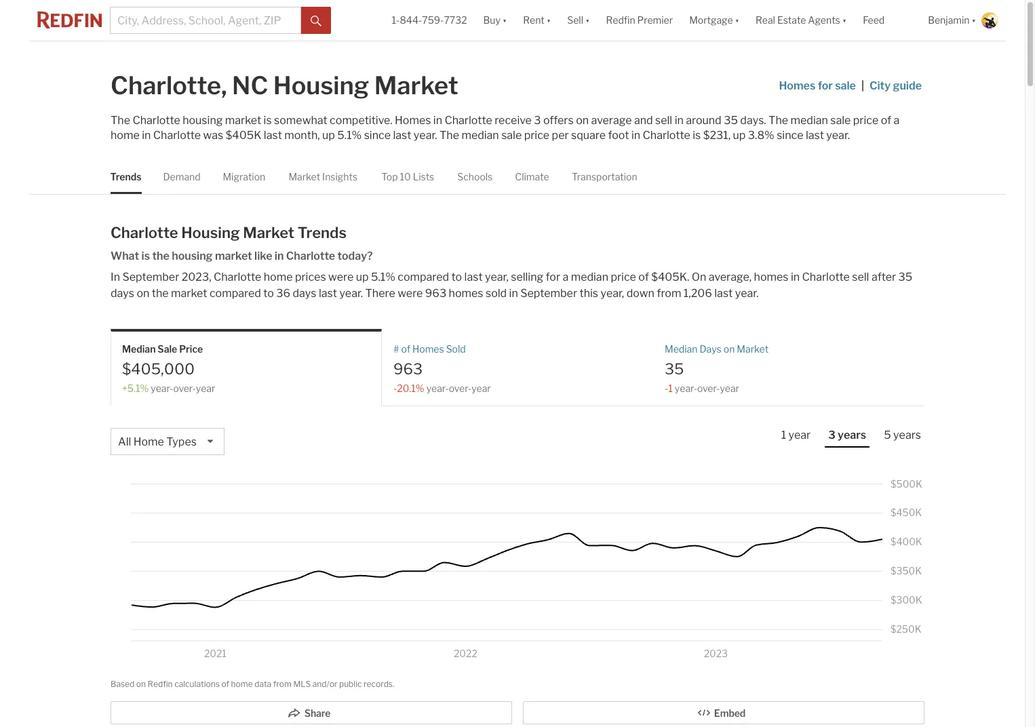 Task type: describe. For each thing, give the bounding box(es) containing it.
year- for 35
[[675, 382, 697, 394]]

City, Address, School, Agent, ZIP search field
[[110, 7, 301, 34]]

▾ for mortgage ▾
[[735, 15, 739, 26]]

and/or
[[313, 679, 337, 689]]

2 vertical spatial is
[[141, 250, 150, 263]]

what is the housing market like in charlotte today?
[[111, 250, 373, 263]]

0 vertical spatial for
[[818, 79, 833, 92]]

receive
[[495, 114, 532, 127]]

sell ▾
[[567, 15, 590, 26]]

▾ for benjamin ▾
[[972, 15, 976, 26]]

insights
[[323, 171, 358, 182]]

sold
[[486, 287, 507, 300]]

year inside median days on market 35 -1 year-over-year
[[720, 382, 739, 394]]

3 years
[[828, 429, 866, 442]]

market insights
[[289, 171, 358, 182]]

of right the calculations
[[221, 679, 229, 689]]

city
[[870, 79, 891, 92]]

5
[[884, 429, 891, 442]]

over- for 963
[[449, 382, 472, 394]]

sell ▾ button
[[559, 0, 598, 41]]

year- inside median sale price $405,000 +5.1% year-over-year
[[151, 382, 173, 394]]

2 vertical spatial sale
[[501, 129, 522, 142]]

1 vertical spatial housing
[[172, 250, 213, 263]]

estate
[[777, 15, 806, 26]]

1 horizontal spatial compared
[[398, 271, 449, 284]]

0 horizontal spatial the
[[111, 114, 130, 127]]

0 vertical spatial sale
[[835, 79, 856, 92]]

today?
[[338, 250, 373, 263]]

1 horizontal spatial september
[[520, 287, 577, 300]]

in down and
[[631, 129, 640, 142]]

in down charlotte,
[[142, 129, 151, 142]]

there
[[365, 287, 395, 300]]

rent ▾ button
[[515, 0, 559, 41]]

home
[[133, 436, 164, 448]]

0 horizontal spatial september
[[122, 271, 179, 284]]

schools
[[458, 171, 493, 182]]

35 inside in september 2023, charlotte home prices were up 5.1% compared to last year, selling for a median price of $405k. on average, homes in charlotte sell after 35 days on the market compared to 36 days last year. there were 963 homes sold in september this year, down from 1,206 last year.
[[899, 271, 913, 284]]

this
[[580, 287, 598, 300]]

1 vertical spatial to
[[263, 287, 274, 300]]

in right the "average,"
[[791, 271, 800, 284]]

sell inside in september 2023, charlotte home prices were up 5.1% compared to last year, selling for a median price of $405k. on average, homes in charlotte sell after 35 days on the market compared to 36 days last year. there were 963 homes sold in september this year, down from 1,206 last year.
[[852, 271, 869, 284]]

demand
[[163, 171, 201, 182]]

1 vertical spatial year,
[[601, 287, 624, 300]]

embed button
[[523, 701, 925, 724]]

1 vertical spatial sale
[[830, 114, 851, 127]]

redfin premier
[[606, 15, 673, 26]]

years for 3 years
[[838, 429, 866, 442]]

5 years
[[884, 429, 921, 442]]

year. down homes for sale | city guide in the right top of the page
[[826, 129, 850, 142]]

on inside median days on market 35 -1 year-over-year
[[724, 343, 735, 355]]

in
[[111, 271, 120, 284]]

on inside in september 2023, charlotte home prices were up 5.1% compared to last year, selling for a median price of $405k. on average, homes in charlotte sell after 35 days on the market compared to 36 days last year. there were 963 homes sold in september this year, down from 1,206 last year.
[[137, 287, 150, 300]]

charlotte left 'was'
[[153, 129, 201, 142]]

the charlotte housing market is somewhat competitive. homes in charlotte receive 3 offers on average and sell in around 35 days. the median sale price of a home in charlotte was $405k last month, up 5.1% since last year. the median sale price per square foot in charlotte is $231, up 3.8% since last year.
[[111, 114, 900, 142]]

share button
[[111, 701, 512, 724]]

days
[[700, 343, 722, 355]]

▾ inside "dropdown button"
[[842, 15, 847, 26]]

2 since from the left
[[777, 129, 804, 142]]

feed button
[[855, 0, 920, 41]]

charlotte down what is the housing market like in charlotte today? on the top of page
[[214, 271, 261, 284]]

like
[[254, 250, 272, 263]]

year. up lists
[[414, 129, 437, 142]]

buy ▾
[[483, 15, 507, 26]]

2023,
[[182, 271, 211, 284]]

▾ for buy ▾
[[503, 15, 507, 26]]

10
[[400, 171, 411, 182]]

0 vertical spatial is
[[264, 114, 272, 127]]

median for 35
[[665, 343, 698, 355]]

around
[[686, 114, 722, 127]]

market up like
[[243, 224, 294, 242]]

rent
[[523, 15, 545, 26]]

759-
[[422, 15, 444, 26]]

1 year button
[[778, 428, 814, 446]]

redfin premier button
[[598, 0, 681, 41]]

|
[[861, 79, 864, 92]]

1 inside median days on market 35 -1 year-over-year
[[668, 382, 673, 394]]

2 horizontal spatial the
[[769, 114, 788, 127]]

+5.1%
[[122, 382, 149, 394]]

on
[[692, 271, 706, 284]]

last down the "average,"
[[715, 287, 733, 300]]

year inside 1 year button
[[789, 429, 811, 442]]

#
[[393, 343, 399, 355]]

0 vertical spatial price
[[853, 114, 879, 127]]

foot
[[608, 129, 629, 142]]

844-
[[400, 15, 422, 26]]

submit search image
[[311, 15, 322, 26]]

mortgage ▾ button
[[689, 0, 739, 41]]

mortgage
[[689, 15, 733, 26]]

mortgage ▾ button
[[681, 0, 748, 41]]

charlotte down and
[[643, 129, 690, 142]]

1-
[[392, 15, 400, 26]]

last down homes for sale link
[[806, 129, 824, 142]]

buy ▾ button
[[483, 0, 507, 41]]

benjamin
[[928, 15, 970, 26]]

of inside the charlotte housing market is somewhat competitive. homes in charlotte receive 3 offers on average and sell in around 35 days. the median sale price of a home in charlotte was $405k last month, up 5.1% since last year. the median sale price per square foot in charlotte is $231, up 3.8% since last year.
[[881, 114, 891, 127]]

charlotte housing market trends
[[111, 224, 347, 242]]

market up competitive.
[[374, 71, 458, 100]]

city guide link
[[870, 78, 925, 94]]

$231,
[[703, 129, 731, 142]]

price inside in september 2023, charlotte home prices were up 5.1% compared to last year, selling for a median price of $405k. on average, homes in charlotte sell after 35 days on the market compared to 36 days last year. there were 963 homes sold in september this year, down from 1,206 last year.
[[611, 271, 636, 284]]

prices
[[295, 271, 326, 284]]

1 days from the left
[[111, 287, 134, 300]]

the inside in september 2023, charlotte home prices were up 5.1% compared to last year, selling for a median price of $405k. on average, homes in charlotte sell after 35 days on the market compared to 36 days last year. there were 963 homes sold in september this year, down from 1,206 last year.
[[152, 287, 169, 300]]

0 vertical spatial median
[[791, 114, 828, 127]]

user photo image
[[982, 12, 998, 28]]

transportation link
[[572, 159, 638, 194]]

3.8%
[[748, 129, 775, 142]]

years for 5 years
[[893, 429, 921, 442]]

nc
[[232, 71, 268, 100]]

3 inside button
[[828, 429, 836, 442]]

in right the sold
[[509, 287, 518, 300]]

7732
[[444, 15, 467, 26]]

mls
[[293, 679, 311, 689]]

all home types
[[118, 436, 197, 448]]

charlotte left after
[[802, 271, 850, 284]]

on right the based
[[136, 679, 146, 689]]

embed
[[714, 707, 746, 719]]

$405k.
[[651, 271, 689, 284]]

2 horizontal spatial up
[[733, 129, 746, 142]]

- for 963
[[393, 382, 397, 394]]

buy ▾ button
[[475, 0, 515, 41]]

charlotte,
[[111, 71, 227, 100]]

0 horizontal spatial price
[[524, 129, 550, 142]]

5.1% inside the charlotte housing market is somewhat competitive. homes in charlotte receive 3 offers on average and sell in around 35 days. the median sale price of a home in charlotte was $405k last month, up 5.1% since last year. the median sale price per square foot in charlotte is $231, up 3.8% since last year.
[[337, 129, 362, 142]]

0 horizontal spatial compared
[[210, 287, 261, 300]]

last down prices
[[319, 287, 337, 300]]

0 vertical spatial to
[[452, 271, 462, 284]]

963 inside # of homes sold 963 -20.1% year-over-year
[[393, 360, 423, 378]]

year- for 963
[[426, 382, 449, 394]]

demand link
[[163, 159, 201, 194]]

data
[[255, 679, 271, 689]]

after
[[872, 271, 896, 284]]

1 vertical spatial homes
[[449, 287, 483, 300]]

0 horizontal spatial trends
[[111, 171, 142, 182]]

year inside median sale price $405,000 +5.1% year-over-year
[[196, 382, 215, 394]]

median inside in september 2023, charlotte home prices were up 5.1% compared to last year, selling for a median price of $405k. on average, homes in charlotte sell after 35 days on the market compared to 36 days last year. there were 963 homes sold in september this year, down from 1,206 last year.
[[571, 271, 608, 284]]

charlotte, nc housing market
[[111, 71, 458, 100]]

market insights link
[[289, 159, 358, 194]]

homes for sale link
[[779, 64, 856, 108]]

home inside the charlotte housing market is somewhat competitive. homes in charlotte receive 3 offers on average and sell in around 35 days. the median sale price of a home in charlotte was $405k last month, up 5.1% since last year. the median sale price per square foot in charlotte is $231, up 3.8% since last year.
[[111, 129, 140, 142]]

days.
[[740, 114, 766, 127]]

1 vertical spatial trends
[[298, 224, 347, 242]]

home inside in september 2023, charlotte home prices were up 5.1% compared to last year, selling for a median price of $405k. on average, homes in charlotte sell after 35 days on the market compared to 36 days last year. there were 963 homes sold in september this year, down from 1,206 last year.
[[264, 271, 293, 284]]

charlotte down charlotte,
[[133, 114, 180, 127]]

charlotte up prices
[[286, 250, 335, 263]]

over- inside median sale price $405,000 +5.1% year-over-year
[[173, 382, 196, 394]]

0 vertical spatial the
[[152, 250, 170, 263]]

sold
[[446, 343, 466, 355]]

in left around
[[675, 114, 684, 127]]

trends link
[[111, 159, 142, 194]]

mortgage ▾
[[689, 15, 739, 26]]



Task type: vqa. For each thing, say whether or not it's contained in the screenshot.
10
yes



Task type: locate. For each thing, give the bounding box(es) containing it.
trends left demand
[[111, 171, 142, 182]]

1 ▾ from the left
[[503, 15, 507, 26]]

▾ right rent
[[547, 15, 551, 26]]

housing up 'was'
[[183, 114, 223, 127]]

market inside the charlotte housing market is somewhat competitive. homes in charlotte receive 3 offers on average and sell in around 35 days. the median sale price of a home in charlotte was $405k last month, up 5.1% since last year. the median sale price per square foot in charlotte is $231, up 3.8% since last year.
[[225, 114, 261, 127]]

1 horizontal spatial 963
[[425, 287, 446, 300]]

in right like
[[275, 250, 284, 263]]

0 horizontal spatial days
[[111, 287, 134, 300]]

2 over- from the left
[[449, 382, 472, 394]]

lists
[[413, 171, 435, 182]]

over- down sold on the left top of page
[[449, 382, 472, 394]]

0 horizontal spatial home
[[111, 129, 140, 142]]

0 vertical spatial market
[[225, 114, 261, 127]]

- inside median days on market 35 -1 year-over-year
[[665, 382, 668, 394]]

1 horizontal spatial since
[[777, 129, 804, 142]]

for left |
[[818, 79, 833, 92]]

963 inside in september 2023, charlotte home prices were up 5.1% compared to last year, selling for a median price of $405k. on average, homes in charlotte sell after 35 days on the market compared to 36 days last year. there were 963 homes sold in september this year, down from 1,206 last year.
[[425, 287, 446, 300]]

1 vertical spatial 5.1%
[[371, 271, 395, 284]]

homes
[[754, 271, 789, 284], [449, 287, 483, 300]]

▾ right agents
[[842, 15, 847, 26]]

a inside the charlotte housing market is somewhat competitive. homes in charlotte receive 3 offers on average and sell in around 35 days. the median sale price of a home in charlotte was $405k last month, up 5.1% since last year. the median sale price per square foot in charlotte is $231, up 3.8% since last year.
[[894, 114, 900, 127]]

1 vertical spatial market
[[215, 250, 252, 263]]

september down selling at the top of the page
[[520, 287, 577, 300]]

1 median from the left
[[122, 343, 156, 355]]

since right 3.8%
[[777, 129, 804, 142]]

year
[[196, 382, 215, 394], [472, 382, 491, 394], [720, 382, 739, 394], [789, 429, 811, 442]]

1 vertical spatial is
[[693, 129, 701, 142]]

0 vertical spatial a
[[894, 114, 900, 127]]

35
[[724, 114, 738, 127], [899, 271, 913, 284], [665, 360, 684, 378]]

1 horizontal spatial 35
[[724, 114, 738, 127]]

median for $405,000
[[122, 343, 156, 355]]

1 vertical spatial were
[[398, 287, 423, 300]]

median
[[791, 114, 828, 127], [462, 129, 499, 142], [571, 271, 608, 284]]

transportation
[[572, 171, 638, 182]]

a inside in september 2023, charlotte home prices were up 5.1% compared to last year, selling for a median price of $405k. on average, homes in charlotte sell after 35 days on the market compared to 36 days last year. there were 963 homes sold in september this year, down from 1,206 last year.
[[563, 271, 569, 284]]

1 vertical spatial sell
[[852, 271, 869, 284]]

1 vertical spatial redfin
[[148, 679, 173, 689]]

real estate agents ▾
[[756, 15, 847, 26]]

▾ right sell
[[585, 15, 590, 26]]

1 horizontal spatial home
[[231, 679, 253, 689]]

3 years button
[[825, 428, 870, 448]]

3 ▾ from the left
[[585, 15, 590, 26]]

1 horizontal spatial sell
[[852, 271, 869, 284]]

homes inside # of homes sold 963 -20.1% year-over-year
[[412, 343, 444, 355]]

5.1% down competitive.
[[337, 129, 362, 142]]

median inside median sale price $405,000 +5.1% year-over-year
[[122, 343, 156, 355]]

the
[[152, 250, 170, 263], [152, 287, 169, 300]]

buy
[[483, 15, 501, 26]]

0 horizontal spatial since
[[364, 129, 391, 142]]

1 horizontal spatial year,
[[601, 287, 624, 300]]

0 horizontal spatial housing
[[181, 224, 240, 242]]

is down around
[[693, 129, 701, 142]]

3 left offers
[[534, 114, 541, 127]]

market up $405k
[[225, 114, 261, 127]]

the up the 'sale'
[[152, 287, 169, 300]]

last up 10
[[393, 129, 411, 142]]

0 vertical spatial homes
[[754, 271, 789, 284]]

year- inside median days on market 35 -1 year-over-year
[[675, 382, 697, 394]]

2 year- from the left
[[426, 382, 449, 394]]

1 vertical spatial home
[[264, 271, 293, 284]]

in september 2023, charlotte home prices were up 5.1% compared to last year, selling for a median price of $405k. on average, homes in charlotte sell after 35 days on the market compared to 36 days last year. there were 963 homes sold in september this year, down from 1,206 last year.
[[111, 271, 913, 300]]

-
[[393, 382, 397, 394], [665, 382, 668, 394]]

over- down $405,000
[[173, 382, 196, 394]]

2 median from the left
[[665, 343, 698, 355]]

home up the 36
[[264, 271, 293, 284]]

of inside # of homes sold 963 -20.1% year-over-year
[[401, 343, 410, 355]]

1 vertical spatial from
[[273, 679, 292, 689]]

1 - from the left
[[393, 382, 397, 394]]

sell ▾ button
[[567, 0, 590, 41]]

0 horizontal spatial over-
[[173, 382, 196, 394]]

0 vertical spatial housing
[[183, 114, 223, 127]]

0 vertical spatial were
[[328, 271, 354, 284]]

were
[[328, 271, 354, 284], [398, 287, 423, 300]]

since down competitive.
[[364, 129, 391, 142]]

migration link
[[223, 159, 266, 194]]

3
[[534, 114, 541, 127], [828, 429, 836, 442]]

1 horizontal spatial 5.1%
[[371, 271, 395, 284]]

1 horizontal spatial trends
[[298, 224, 347, 242]]

share
[[304, 707, 331, 719]]

year inside # of homes sold 963 -20.1% year-over-year
[[472, 382, 491, 394]]

sell
[[655, 114, 672, 127], [852, 271, 869, 284]]

36
[[276, 287, 290, 300]]

0 vertical spatial 35
[[724, 114, 738, 127]]

a right selling at the top of the page
[[563, 271, 569, 284]]

were right there
[[398, 287, 423, 300]]

calculations
[[174, 679, 220, 689]]

price left per
[[524, 129, 550, 142]]

month,
[[284, 129, 320, 142]]

- inside # of homes sold 963 -20.1% year-over-year
[[393, 382, 397, 394]]

1 vertical spatial median
[[462, 129, 499, 142]]

5 ▾ from the left
[[842, 15, 847, 26]]

public
[[339, 679, 362, 689]]

housing up somewhat
[[273, 71, 369, 100]]

and
[[634, 114, 653, 127]]

0 horizontal spatial were
[[328, 271, 354, 284]]

is right what
[[141, 250, 150, 263]]

median inside median days on market 35 -1 year-over-year
[[665, 343, 698, 355]]

over- inside median days on market 35 -1 year-over-year
[[697, 382, 720, 394]]

days down prices
[[293, 287, 316, 300]]

on
[[576, 114, 589, 127], [137, 287, 150, 300], [724, 343, 735, 355], [136, 679, 146, 689]]

0 vertical spatial september
[[122, 271, 179, 284]]

2 horizontal spatial year-
[[675, 382, 697, 394]]

up inside in september 2023, charlotte home prices were up 5.1% compared to last year, selling for a median price of $405k. on average, homes in charlotte sell after 35 days on the market compared to 36 days last year. there were 963 homes sold in september this year, down from 1,206 last year.
[[356, 271, 369, 284]]

last left selling at the top of the page
[[464, 271, 483, 284]]

of right #
[[401, 343, 410, 355]]

square
[[571, 129, 606, 142]]

market down charlotte housing market trends
[[215, 250, 252, 263]]

housing
[[273, 71, 369, 100], [181, 224, 240, 242]]

redfin
[[606, 15, 635, 26], [148, 679, 173, 689]]

price up down
[[611, 271, 636, 284]]

1 vertical spatial compared
[[210, 287, 261, 300]]

0 vertical spatial 1
[[668, 382, 673, 394]]

housing inside the charlotte housing market is somewhat competitive. homes in charlotte receive 3 offers on average and sell in around 35 days. the median sale price of a home in charlotte was $405k last month, up 5.1% since last year. the median sale price per square foot in charlotte is $231, up 3.8% since last year.
[[183, 114, 223, 127]]

4 ▾ from the left
[[735, 15, 739, 26]]

0 vertical spatial housing
[[273, 71, 369, 100]]

redfin inside "redfin premier" button
[[606, 15, 635, 26]]

2 - from the left
[[665, 382, 668, 394]]

2 vertical spatial price
[[611, 271, 636, 284]]

top 10 lists link
[[382, 159, 435, 194]]

0 horizontal spatial 5.1%
[[337, 129, 362, 142]]

years left 5
[[838, 429, 866, 442]]

1 since from the left
[[364, 129, 391, 142]]

2 vertical spatial 35
[[665, 360, 684, 378]]

for inside in september 2023, charlotte home prices were up 5.1% compared to last year, selling for a median price of $405k. on average, homes in charlotte sell after 35 days on the market compared to 36 days last year. there were 963 homes sold in september this year, down from 1,206 last year.
[[546, 271, 560, 284]]

average,
[[709, 271, 752, 284]]

1 horizontal spatial redfin
[[606, 15, 635, 26]]

charlotte left receive
[[445, 114, 492, 127]]

sale left |
[[835, 79, 856, 92]]

0 vertical spatial year,
[[485, 271, 509, 284]]

2 ▾ from the left
[[547, 15, 551, 26]]

1 horizontal spatial is
[[264, 114, 272, 127]]

of down city
[[881, 114, 891, 127]]

1
[[668, 382, 673, 394], [781, 429, 786, 442]]

0 horizontal spatial median
[[462, 129, 499, 142]]

over- inside # of homes sold 963 -20.1% year-over-year
[[449, 382, 472, 394]]

year. left there
[[339, 287, 363, 300]]

september
[[122, 271, 179, 284], [520, 287, 577, 300]]

from right the data
[[273, 679, 292, 689]]

1 vertical spatial the
[[152, 287, 169, 300]]

homes left |
[[779, 79, 816, 92]]

0 horizontal spatial a
[[563, 271, 569, 284]]

1-844-759-7732
[[392, 15, 467, 26]]

1 year- from the left
[[151, 382, 173, 394]]

▾ for sell ▾
[[585, 15, 590, 26]]

1 horizontal spatial were
[[398, 287, 423, 300]]

market inside in september 2023, charlotte home prices were up 5.1% compared to last year, selling for a median price of $405k. on average, homes in charlotte sell after 35 days on the market compared to 36 days last year. there were 963 homes sold in september this year, down from 1,206 last year.
[[171, 287, 207, 300]]

1 horizontal spatial a
[[894, 114, 900, 127]]

home left the data
[[231, 679, 253, 689]]

in up lists
[[433, 114, 442, 127]]

last left month,
[[264, 129, 282, 142]]

20.1%
[[397, 382, 424, 394]]

0 horizontal spatial years
[[838, 429, 866, 442]]

sell inside the charlotte housing market is somewhat competitive. homes in charlotte receive 3 offers on average and sell in around 35 days. the median sale price of a home in charlotte was $405k last month, up 5.1% since last year. the median sale price per square foot in charlotte is $231, up 3.8% since last year.
[[655, 114, 672, 127]]

0 vertical spatial 963
[[425, 287, 446, 300]]

is left somewhat
[[264, 114, 272, 127]]

based on redfin calculations of home data from mls and/or public records.
[[111, 679, 394, 689]]

homes left the sold
[[449, 287, 483, 300]]

1 vertical spatial september
[[520, 287, 577, 300]]

1 horizontal spatial 1
[[781, 429, 786, 442]]

year- inside # of homes sold 963 -20.1% year-over-year
[[426, 382, 449, 394]]

premier
[[637, 15, 673, 26]]

35 inside the charlotte housing market is somewhat competitive. homes in charlotte receive 3 offers on average and sell in around 35 days. the median sale price of a home in charlotte was $405k last month, up 5.1% since last year. the median sale price per square foot in charlotte is $231, up 3.8% since last year.
[[724, 114, 738, 127]]

1 horizontal spatial for
[[818, 79, 833, 92]]

2 years from the left
[[893, 429, 921, 442]]

2 horizontal spatial median
[[791, 114, 828, 127]]

1 horizontal spatial price
[[611, 271, 636, 284]]

sale down homes for sale | city guide in the right top of the page
[[830, 114, 851, 127]]

up down today?
[[356, 271, 369, 284]]

0 horizontal spatial from
[[273, 679, 292, 689]]

0 horizontal spatial 1
[[668, 382, 673, 394]]

down
[[627, 287, 655, 300]]

0 horizontal spatial median
[[122, 343, 156, 355]]

1 horizontal spatial from
[[657, 287, 681, 300]]

median days on market 35 -1 year-over-year
[[665, 343, 769, 394]]

median up this
[[571, 271, 608, 284]]

1 years from the left
[[838, 429, 866, 442]]

market down the 2023,
[[171, 287, 207, 300]]

a
[[894, 114, 900, 127], [563, 271, 569, 284]]

year, up the sold
[[485, 271, 509, 284]]

real
[[756, 15, 775, 26]]

schools link
[[458, 159, 493, 194]]

over-
[[173, 382, 196, 394], [449, 382, 472, 394], [697, 382, 720, 394]]

days down in
[[111, 287, 134, 300]]

of inside in september 2023, charlotte home prices were up 5.1% compared to last year, selling for a median price of $405k. on average, homes in charlotte sell after 35 days on the market compared to 36 days last year. there were 963 homes sold in september this year, down from 1,206 last year.
[[639, 271, 649, 284]]

1 horizontal spatial over-
[[449, 382, 472, 394]]

the right what
[[152, 250, 170, 263]]

1 horizontal spatial homes
[[754, 271, 789, 284]]

average
[[591, 114, 632, 127]]

homes left sold on the left top of page
[[412, 343, 444, 355]]

0 horizontal spatial for
[[546, 271, 560, 284]]

1 vertical spatial price
[[524, 129, 550, 142]]

housing up the 2023,
[[172, 250, 213, 263]]

0 vertical spatial home
[[111, 129, 140, 142]]

based
[[111, 679, 135, 689]]

1 over- from the left
[[173, 382, 196, 394]]

redfin left the calculations
[[148, 679, 173, 689]]

agents
[[808, 15, 840, 26]]

3 over- from the left
[[697, 382, 720, 394]]

# of homes sold 963 -20.1% year-over-year
[[393, 343, 491, 394]]

1 horizontal spatial the
[[440, 129, 459, 142]]

homes
[[779, 79, 816, 92], [395, 114, 431, 127], [412, 343, 444, 355]]

year. down the "average,"
[[735, 287, 759, 300]]

somewhat
[[274, 114, 327, 127]]

sell right and
[[655, 114, 672, 127]]

selling
[[511, 271, 543, 284]]

▾ right mortgage
[[735, 15, 739, 26]]

1 vertical spatial 1
[[781, 429, 786, 442]]

rent ▾
[[523, 15, 551, 26]]

from down $405k.
[[657, 287, 681, 300]]

top
[[382, 171, 398, 182]]

from inside in september 2023, charlotte home prices were up 5.1% compared to last year, selling for a median price of $405k. on average, homes in charlotte sell after 35 days on the market compared to 36 days last year. there were 963 homes sold in september this year, down from 1,206 last year.
[[657, 287, 681, 300]]

years right 5
[[893, 429, 921, 442]]

real estate agents ▾ button
[[748, 0, 855, 41]]

1 vertical spatial a
[[563, 271, 569, 284]]

3 year- from the left
[[675, 382, 697, 394]]

homes inside the charlotte housing market is somewhat competitive. homes in charlotte receive 3 offers on average and sell in around 35 days. the median sale price of a home in charlotte was $405k last month, up 5.1% since last year. the median sale price per square foot in charlotte is $231, up 3.8% since last year.
[[395, 114, 431, 127]]

redfin left premier
[[606, 15, 635, 26]]

years inside button
[[838, 429, 866, 442]]

1 vertical spatial housing
[[181, 224, 240, 242]]

on inside the charlotte housing market is somewhat competitive. homes in charlotte receive 3 offers on average and sell in around 35 days. the median sale price of a home in charlotte was $405k last month, up 5.1% since last year. the median sale price per square foot in charlotte is $231, up 3.8% since last year.
[[576, 114, 589, 127]]

home
[[111, 129, 140, 142], [264, 271, 293, 284], [231, 679, 253, 689]]

over- down days
[[697, 382, 720, 394]]

1 vertical spatial 963
[[393, 360, 423, 378]]

charlotte up what
[[111, 224, 178, 242]]

sell
[[567, 15, 583, 26]]

trends up today?
[[298, 224, 347, 242]]

all
[[118, 436, 131, 448]]

from
[[657, 287, 681, 300], [273, 679, 292, 689]]

of up down
[[639, 271, 649, 284]]

homes right competitive.
[[395, 114, 431, 127]]

real estate agents ▾ link
[[756, 0, 847, 41]]

0 vertical spatial sell
[[655, 114, 672, 127]]

year, right this
[[601, 287, 624, 300]]

5 years button
[[881, 428, 925, 446]]

on right days
[[724, 343, 735, 355]]

0 horizontal spatial 963
[[393, 360, 423, 378]]

5.1% inside in september 2023, charlotte home prices were up 5.1% compared to last year, selling for a median price of $405k. on average, homes in charlotte sell after 35 days on the market compared to 36 days last year. there were 963 homes sold in september this year, down from 1,206 last year.
[[371, 271, 395, 284]]

years inside button
[[893, 429, 921, 442]]

0 horizontal spatial to
[[263, 287, 274, 300]]

up down days.
[[733, 129, 746, 142]]

for right selling at the top of the page
[[546, 271, 560, 284]]

rent ▾ button
[[523, 0, 551, 41]]

0 horizontal spatial year,
[[485, 271, 509, 284]]

the up 3.8%
[[769, 114, 788, 127]]

were down today?
[[328, 271, 354, 284]]

2 vertical spatial median
[[571, 271, 608, 284]]

market inside median days on market 35 -1 year-over-year
[[737, 343, 769, 355]]

top 10 lists
[[382, 171, 435, 182]]

0 horizontal spatial 3
[[534, 114, 541, 127]]

what
[[111, 250, 139, 263]]

market
[[374, 71, 458, 100], [289, 171, 321, 182], [243, 224, 294, 242], [737, 343, 769, 355]]

1 horizontal spatial up
[[356, 271, 369, 284]]

963 right there
[[425, 287, 446, 300]]

1 horizontal spatial -
[[665, 382, 668, 394]]

0 horizontal spatial up
[[322, 129, 335, 142]]

3 inside the charlotte housing market is somewhat competitive. homes in charlotte receive 3 offers on average and sell in around 35 days. the median sale price of a home in charlotte was $405k last month, up 5.1% since last year. the median sale price per square foot in charlotte is $231, up 3.8% since last year.
[[534, 114, 541, 127]]

last
[[264, 129, 282, 142], [393, 129, 411, 142], [806, 129, 824, 142], [464, 271, 483, 284], [319, 287, 337, 300], [715, 287, 733, 300]]

35 inside median days on market 35 -1 year-over-year
[[665, 360, 684, 378]]

0 horizontal spatial -
[[393, 382, 397, 394]]

▾ for rent ▾
[[547, 15, 551, 26]]

1 vertical spatial 3
[[828, 429, 836, 442]]

price
[[179, 343, 203, 355]]

offers
[[543, 114, 574, 127]]

1 horizontal spatial median
[[571, 271, 608, 284]]

- for 35
[[665, 382, 668, 394]]

2 horizontal spatial home
[[264, 271, 293, 284]]

year-
[[151, 382, 173, 394], [426, 382, 449, 394], [675, 382, 697, 394]]

5.1% up there
[[371, 271, 395, 284]]

homes right the "average,"
[[754, 271, 789, 284]]

1 horizontal spatial housing
[[273, 71, 369, 100]]

▾ left user photo
[[972, 15, 976, 26]]

0 horizontal spatial 35
[[665, 360, 684, 378]]

the up trends link
[[111, 114, 130, 127]]

climate
[[515, 171, 550, 182]]

0 vertical spatial from
[[657, 287, 681, 300]]

1 inside button
[[781, 429, 786, 442]]

sell left after
[[852, 271, 869, 284]]

september down what
[[122, 271, 179, 284]]

median left days
[[665, 343, 698, 355]]

climate link
[[515, 159, 550, 194]]

market left insights
[[289, 171, 321, 182]]

1 horizontal spatial median
[[665, 343, 698, 355]]

is
[[264, 114, 272, 127], [693, 129, 701, 142], [141, 250, 150, 263]]

1 year
[[781, 429, 811, 442]]

records.
[[364, 679, 394, 689]]

housing up what is the housing market like in charlotte today? on the top of page
[[181, 224, 240, 242]]

market right days
[[737, 343, 769, 355]]

0 vertical spatial homes
[[779, 79, 816, 92]]

price down |
[[853, 114, 879, 127]]

sale
[[158, 343, 177, 355]]

2 days from the left
[[293, 287, 316, 300]]

6 ▾ from the left
[[972, 15, 976, 26]]

over- for 35
[[697, 382, 720, 394]]

on up square
[[576, 114, 589, 127]]

a down city guide link
[[894, 114, 900, 127]]



